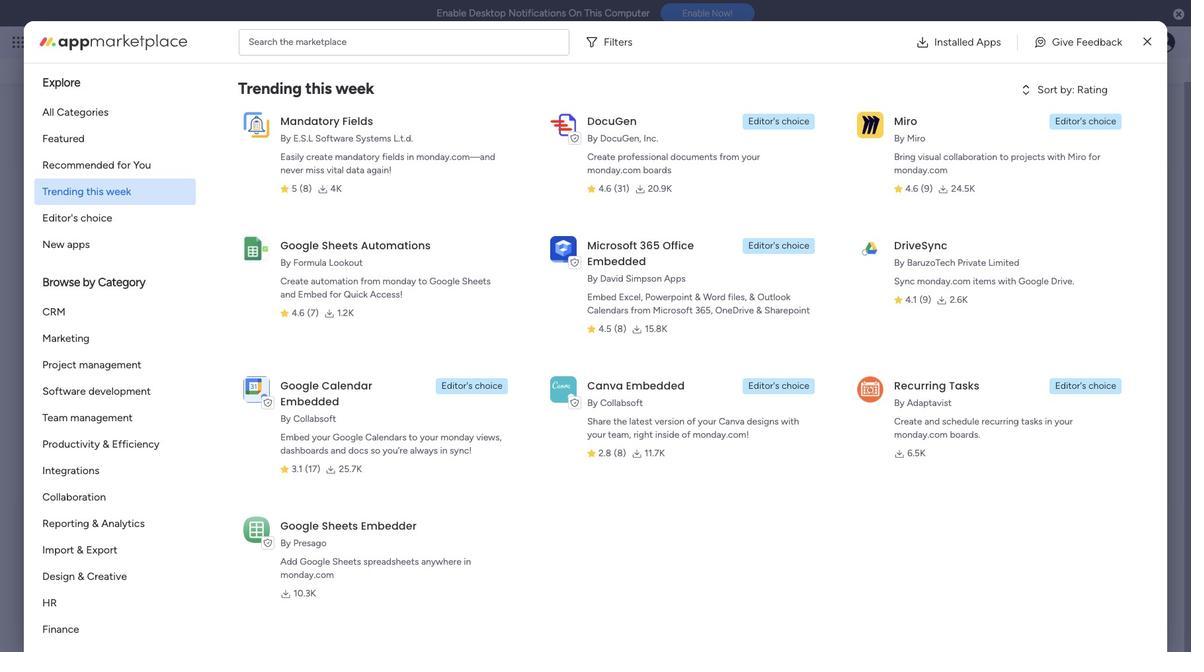 Task type: describe. For each thing, give the bounding box(es) containing it.
drivesync
[[894, 238, 948, 253]]

1 vertical spatial trending
[[42, 185, 84, 198]]

canva inside share the latest version of your canva designs with your team, right inside of monday.com!
[[719, 416, 745, 427]]

editor's choice for recurring tasks
[[1055, 380, 1116, 392]]

0 horizontal spatial search
[[249, 36, 277, 47]]

1 horizontal spatial week
[[335, 79, 374, 98]]

embed for microsoft 365 office embedded
[[587, 292, 617, 303]]

invite members image
[[1017, 36, 1030, 49]]

sheets inside google sheets embedder by presago
[[322, 518, 358, 534]]

start
[[272, 428, 294, 441]]

google inside embed your google calendars to your monday views, dashboards and docs so you're always in sync!
[[333, 432, 363, 443]]

inc.
[[644, 133, 658, 144]]

help
[[1012, 397, 1032, 409]]

explore for explore templates
[[1016, 253, 1051, 265]]

and down see
[[224, 59, 242, 71]]

microsoft inside embed excel, powerpoint & word files, & outlook calendars from microsoft 365, onedrive & sharepoint
[[653, 305, 693, 316]]

formula
[[293, 257, 327, 269]]

recently visited
[[61, 110, 149, 125]]

filters
[[604, 35, 633, 48]]

1 vertical spatial week
[[106, 185, 131, 198]]

installed apps button
[[905, 29, 1012, 55]]

embedder
[[361, 518, 417, 534]]

4.6 for docugen
[[599, 183, 611, 194]]

create inside create automation from monday to google sheets and embed for quick access!
[[280, 276, 309, 287]]

management down marketing plan
[[317, 266, 372, 277]]

main for notes
[[163, 266, 183, 277]]

share
[[587, 416, 611, 427]]

& down outlook
[[756, 305, 762, 316]]

1 vertical spatial software
[[42, 385, 86, 397]]

category
[[98, 275, 145, 290]]

recurring
[[894, 378, 946, 394]]

add
[[280, 556, 297, 567]]

editor's choice up apps
[[42, 212, 112, 224]]

documents
[[670, 151, 717, 163]]

monday.com inside bring visual collaboration to projects with miro for monday.com
[[894, 165, 948, 176]]

monday inside create automation from monday to google sheets and embed for quick access!
[[383, 276, 416, 287]]

give for give feedback
[[986, 52, 1006, 64]]

productivity
[[42, 438, 100, 450]]

and left start
[[252, 428, 269, 441]]

give feedback
[[1052, 35, 1122, 48]]

onedrive
[[715, 305, 754, 316]]

views,
[[476, 432, 502, 443]]

docs
[[348, 445, 368, 456]]

by down docugen
[[587, 133, 598, 144]]

get inside help center learn and get support
[[1055, 412, 1069, 423]]

easily
[[280, 151, 304, 163]]

& up "365,"
[[695, 292, 701, 303]]

0 vertical spatial (8)
[[300, 183, 312, 194]]

by up share
[[587, 397, 598, 409]]

by left david
[[587, 273, 598, 284]]

1 image
[[998, 27, 1010, 42]]

365
[[640, 238, 660, 253]]

add google sheets spreadsheets anywhere in monday.com
[[280, 556, 471, 581]]

limited
[[988, 257, 1019, 269]]

monday.com inside add google sheets spreadsheets anywhere in monday.com
[[280, 569, 334, 581]]

fields
[[382, 151, 404, 163]]

1 horizontal spatial trending this week
[[238, 79, 374, 98]]

roy mann image
[[73, 362, 100, 389]]

import
[[42, 544, 74, 556]]

0 horizontal spatial get
[[998, 296, 1014, 308]]

editor's for recurring tasks
[[1055, 380, 1086, 392]]

(9) for 4.6 (9)
[[921, 183, 933, 194]]

embed inside create automation from monday to google sheets and embed for quick access!
[[298, 289, 327, 300]]

your up dashboards
[[312, 432, 330, 443]]

roy
[[108, 362, 125, 373]]

0 horizontal spatial main
[[105, 539, 131, 553]]

team
[[42, 411, 68, 424]]

nov
[[871, 370, 889, 381]]

v2 user feedback image
[[970, 51, 980, 66]]

integrations
[[42, 464, 99, 477]]

word
[[703, 292, 726, 303]]

monday.com!
[[693, 429, 749, 440]]

reporting
[[42, 517, 89, 530]]

you
[[133, 159, 151, 171]]

management up quickly access your recent boards, inbox and workspaces
[[133, 34, 205, 50]]

filters button
[[580, 29, 643, 55]]

marketing for marketing
[[42, 332, 90, 345]]

1 vertical spatial of
[[682, 429, 690, 440]]

create for docugen
[[587, 151, 615, 163]]

create automation from monday to google sheets and embed for quick access!
[[280, 276, 491, 300]]

(31)
[[614, 183, 629, 194]]

mandatory
[[280, 114, 340, 129]]

management up the 'development' at bottom
[[79, 358, 141, 371]]

workspace image
[[64, 538, 96, 570]]

give feedback
[[986, 52, 1050, 64]]

google calendar embedded
[[280, 378, 372, 409]]

help center element
[[960, 384, 1158, 437]]

by david simpson apps
[[587, 273, 686, 284]]

data
[[346, 165, 364, 176]]

simpson
[[626, 273, 662, 284]]

project management
[[42, 358, 141, 371]]

apps inside button
[[977, 35, 1001, 48]]

by inside the google sheets automations by formula lookout
[[280, 257, 291, 269]]

miss
[[306, 165, 324, 176]]

0 horizontal spatial 4.6
[[292, 308, 305, 319]]

work for marketing plan
[[295, 266, 315, 277]]

center
[[1034, 397, 1062, 409]]

apps marketplace image
[[40, 34, 187, 50]]

google inside add google sheets spreadsheets anywhere in monday.com
[[300, 556, 330, 567]]

access!
[[370, 289, 403, 300]]

1 horizontal spatial trending
[[238, 79, 302, 98]]

management right by
[[98, 266, 152, 277]]

in inside create and schedule recurring tasks in your monday.com boards.
[[1045, 416, 1052, 427]]

create for recurring tasks
[[894, 416, 922, 427]]

team,
[[608, 429, 631, 440]]

(9) for 4.1 (9)
[[920, 294, 931, 306]]

5 (8)
[[292, 183, 312, 194]]

create
[[306, 151, 333, 163]]

now!
[[712, 8, 733, 19]]

0 vertical spatial this
[[305, 79, 332, 98]]

development
[[88, 385, 151, 397]]

from inside create professional documents from your monday.com boards
[[720, 151, 739, 163]]

v2 bolt switch image
[[1073, 51, 1081, 66]]

finance
[[42, 623, 79, 636]]

teammates
[[195, 428, 249, 441]]

to for monday
[[409, 432, 418, 443]]

0 horizontal spatial learn
[[960, 296, 986, 308]]

david
[[600, 273, 624, 284]]

5
[[292, 183, 297, 194]]

choice for recurring tasks
[[1089, 380, 1116, 392]]

choice for docugen
[[782, 116, 810, 127]]

marketing plan
[[297, 244, 370, 257]]

private board image
[[59, 243, 73, 258]]

project
[[42, 358, 76, 371]]

all categories
[[42, 106, 109, 118]]

google inside the google sheets automations by formula lookout
[[280, 238, 319, 253]]

l.t.d.
[[394, 133, 413, 144]]

editor's up new apps
[[42, 212, 78, 224]]

4.5
[[599, 323, 612, 335]]

collabsoft for google
[[293, 413, 336, 425]]

kendall parks image
[[1154, 32, 1175, 53]]

efficiency
[[112, 438, 159, 450]]

editor's for docugen
[[748, 116, 779, 127]]

sort by: rating
[[1038, 83, 1108, 96]]

0 vertical spatial of
[[687, 416, 696, 427]]

choice for miro
[[1089, 116, 1116, 127]]

outlook
[[757, 292, 791, 303]]

your down apps marketplace image
[[100, 59, 121, 71]]

4k
[[330, 183, 342, 194]]

2.8 (8)
[[599, 448, 626, 459]]

and inside create and schedule recurring tasks in your monday.com boards.
[[925, 416, 940, 427]]

add to favorites image
[[233, 244, 247, 257]]

help image
[[1108, 36, 1121, 49]]

files,
[[728, 292, 747, 303]]

rating
[[1077, 83, 1108, 96]]

give feedback link
[[1023, 29, 1133, 55]]

drivesync by baruzotech private limited
[[894, 238, 1019, 269]]

by
[[83, 275, 95, 290]]

from inside embed excel, powerpoint & word files, & outlook calendars from microsoft 365, onedrive & sharepoint
[[631, 305, 651, 316]]

1 vertical spatial embedded
[[626, 378, 685, 394]]

items
[[973, 276, 996, 287]]

choice for canva embedded
[[782, 380, 810, 392]]

search everything image
[[1079, 36, 1092, 49]]

work for notes
[[75, 266, 96, 277]]

boards
[[643, 165, 671, 176]]

work management > main workspace for marketing plan
[[295, 266, 449, 277]]

inbox image
[[988, 36, 1001, 49]]

monday.com—and
[[416, 151, 495, 163]]

plans
[[249, 36, 271, 48]]

quick search results list box
[[42, 126, 928, 301]]

for inside create automation from monday to google sheets and embed for quick access!
[[330, 289, 341, 300]]

editor's for microsoft 365 office embedded
[[748, 240, 779, 251]]

notifications
[[508, 7, 566, 19]]

templates
[[1054, 253, 1102, 265]]

to for sheets
[[418, 276, 427, 287]]

recurring tasks
[[894, 378, 980, 394]]

editor's choice for canva embedded
[[748, 380, 810, 392]]

your up always
[[420, 432, 438, 443]]

designs
[[747, 416, 779, 427]]

by adaptavist
[[894, 397, 952, 409]]

your inside create and schedule recurring tasks in your monday.com boards.
[[1054, 416, 1073, 427]]

by docugen, inc.
[[587, 133, 658, 144]]

(8) for microsoft
[[614, 323, 626, 335]]

1 vertical spatial apps
[[664, 273, 686, 284]]

baruzotech
[[907, 257, 955, 269]]

google up inspired
[[1018, 276, 1049, 287]]

0 horizontal spatial workspaces
[[81, 499, 146, 514]]

enable for enable desktop notifications on this computer
[[437, 7, 466, 19]]

0 vertical spatial canva
[[587, 378, 623, 394]]

by up bring
[[894, 133, 905, 144]]

embedded inside google calendar embedded
[[280, 394, 339, 409]]

by down recurring
[[894, 397, 905, 409]]

browse by category
[[42, 275, 145, 290]]

quick inside button
[[1084, 52, 1112, 64]]

by up start
[[280, 413, 291, 425]]

calendars inside embed excel, powerpoint & word files, & outlook calendars from microsoft 365, onedrive & sharepoint
[[587, 305, 629, 316]]

team management
[[42, 411, 133, 424]]

miro inside bring visual collaboration to projects with miro for monday.com
[[1068, 151, 1086, 163]]

monday.com inside create and schedule recurring tasks in your monday.com boards.
[[894, 429, 948, 440]]

mann
[[127, 362, 152, 373]]

1 vertical spatial this
[[86, 185, 104, 198]]

apps image
[[1046, 36, 1059, 49]]

always
[[410, 445, 438, 456]]

you're
[[383, 445, 408, 456]]

sheets inside add google sheets spreadsheets anywhere in monday.com
[[332, 556, 361, 567]]

in inside add google sheets spreadsheets anywhere in monday.com
[[464, 556, 471, 567]]

& left export at the bottom of page
[[77, 544, 84, 556]]

& down my workspaces
[[92, 517, 99, 530]]

with inside share the latest version of your canva designs with your team, right inside of monday.com!
[[781, 416, 799, 427]]

for inside bring visual collaboration to projects with miro for monday.com
[[1089, 151, 1100, 163]]

inside
[[655, 429, 679, 440]]

categories
[[57, 106, 109, 118]]

1.2k
[[337, 308, 354, 319]]



Task type: vqa. For each thing, say whether or not it's contained in the screenshot.


Task type: locate. For each thing, give the bounding box(es) containing it.
enable left now!
[[682, 8, 710, 19]]

(8) right the 5
[[300, 183, 312, 194]]

0 horizontal spatial create
[[280, 276, 309, 287]]

quick
[[1084, 52, 1112, 64], [344, 289, 368, 300]]

search
[[249, 36, 277, 47], [1115, 52, 1147, 64]]

week
[[335, 79, 374, 98], [106, 185, 131, 198]]

trending
[[238, 79, 302, 98], [42, 185, 84, 198]]

trending down plans
[[238, 79, 302, 98]]

0 vertical spatial collabsoft
[[600, 397, 643, 409]]

embed inside embed excel, powerpoint & word files, & outlook calendars from microsoft 365, onedrive & sharepoint
[[587, 292, 617, 303]]

(9) down visual
[[921, 183, 933, 194]]

1 vertical spatial quick
[[344, 289, 368, 300]]

of right version
[[687, 416, 696, 427]]

0 horizontal spatial canva
[[587, 378, 623, 394]]

0 horizontal spatial for
[[117, 159, 131, 171]]

0 horizontal spatial to
[[409, 432, 418, 443]]

> right category
[[155, 266, 160, 277]]

1 vertical spatial from
[[361, 276, 380, 287]]

4.6 (7)
[[292, 308, 319, 319]]

tasks
[[949, 378, 980, 394]]

1 work management > main workspace from the left
[[75, 266, 230, 277]]

explore inside button
[[1016, 253, 1051, 265]]

& down items
[[989, 296, 995, 308]]

from up access! at the top of the page
[[361, 276, 380, 287]]

1 component image from the left
[[59, 264, 71, 276]]

give
[[1052, 35, 1074, 48], [986, 52, 1006, 64]]

2.6k
[[950, 294, 968, 306]]

bring visual collaboration to projects with miro for monday.com
[[894, 151, 1100, 176]]

the up team, at the bottom of the page
[[613, 416, 627, 427]]

search inside button
[[1115, 52, 1147, 64]]

and
[[224, 59, 242, 71], [280, 289, 296, 300], [1037, 412, 1052, 423], [925, 416, 940, 427], [252, 428, 269, 441], [331, 445, 346, 456]]

feedback
[[1008, 52, 1050, 64]]

google up formula
[[280, 238, 319, 253]]

microsoft up david
[[587, 238, 637, 253]]

in left sync!
[[440, 445, 447, 456]]

by inside mandatory fields by e.s.l software systems l.t.d.
[[280, 133, 291, 144]]

create down by adaptavist in the bottom right of the page
[[894, 416, 922, 427]]

in right fields
[[407, 151, 414, 163]]

workspaces down plans
[[245, 59, 301, 71]]

to inside embed your google calendars to your monday views, dashboards and docs so you're always in sync!
[[409, 432, 418, 443]]

your down share
[[587, 429, 606, 440]]

main for marketing plan
[[382, 266, 402, 277]]

miro right projects
[[1068, 151, 1086, 163]]

main up access! at the top of the page
[[382, 266, 402, 277]]

calendars up you're
[[365, 432, 407, 443]]

monday.com up the 4.6 (31)
[[587, 165, 641, 176]]

1 horizontal spatial with
[[998, 276, 1016, 287]]

choice for microsoft 365 office embedded
[[782, 240, 810, 251]]

0 horizontal spatial trending this week
[[42, 185, 131, 198]]

0 vertical spatial apps
[[977, 35, 1001, 48]]

11.7k
[[645, 448, 665, 459]]

with right projects
[[1047, 151, 1066, 163]]

1 horizontal spatial from
[[631, 305, 651, 316]]

version
[[655, 416, 685, 427]]

in right anywhere
[[464, 556, 471, 567]]

work
[[107, 34, 131, 50], [75, 266, 96, 277], [295, 266, 315, 277]]

and inside embed your google calendars to your monday views, dashboards and docs so you're always in sync!
[[331, 445, 346, 456]]

monday.com up 6.5k
[[894, 429, 948, 440]]

0 vertical spatial miro
[[894, 114, 917, 129]]

automations
[[361, 238, 431, 253]]

embed for google calendar embedded
[[280, 432, 310, 443]]

1 vertical spatial by collabsoft
[[280, 413, 336, 425]]

software inside mandatory fields by e.s.l software systems l.t.d.
[[315, 133, 353, 144]]

1 horizontal spatial work management > main workspace
[[295, 266, 449, 277]]

drive.
[[1051, 276, 1074, 287]]

desktop
[[469, 7, 506, 19]]

quick search
[[1084, 52, 1147, 64]]

week down "recommended for you"
[[106, 185, 131, 198]]

see plans
[[231, 36, 271, 48]]

2 vertical spatial from
[[631, 305, 651, 316]]

from inside create automation from monday to google sheets and embed for quick access!
[[361, 276, 380, 287]]

embed
[[298, 289, 327, 300], [587, 292, 617, 303], [280, 432, 310, 443]]

installed apps
[[934, 35, 1001, 48]]

close my workspaces image
[[42, 498, 58, 514]]

editor's choice for microsoft 365 office embedded
[[748, 240, 810, 251]]

by inside drivesync by baruzotech private limited
[[894, 257, 905, 269]]

2 horizontal spatial create
[[894, 416, 922, 427]]

0 vertical spatial the
[[280, 36, 293, 47]]

1 horizontal spatial main
[[163, 266, 183, 277]]

marketing inside quick search results 'list box'
[[297, 244, 347, 257]]

2 work management > main workspace from the left
[[295, 266, 449, 277]]

1 vertical spatial learn
[[1012, 412, 1035, 423]]

and inside create automation from monday to google sheets and embed for quick access!
[[280, 289, 296, 300]]

20.9k
[[648, 183, 672, 194]]

new apps
[[42, 238, 90, 251]]

0 horizontal spatial work management > main workspace
[[75, 266, 230, 277]]

templates image image
[[972, 104, 1146, 196]]

editor's for miro
[[1055, 116, 1086, 127]]

quick up 1.2k
[[344, 289, 368, 300]]

0 horizontal spatial software
[[42, 385, 86, 397]]

0 horizontal spatial microsoft
[[587, 238, 637, 253]]

export
[[86, 544, 117, 556]]

dashboards
[[280, 445, 328, 456]]

1 horizontal spatial invite
[[868, 429, 891, 440]]

1 horizontal spatial to
[[418, 276, 427, 287]]

dapulse x slim image
[[1143, 34, 1151, 50]]

help center learn and get support
[[1012, 397, 1103, 423]]

1 horizontal spatial this
[[305, 79, 332, 98]]

get left inspired
[[998, 296, 1014, 308]]

1 horizontal spatial for
[[330, 289, 341, 300]]

miro up bring
[[907, 133, 925, 144]]

by miro
[[894, 133, 925, 144]]

microsoft
[[587, 238, 637, 253], [653, 305, 693, 316]]

component image for marketing plan
[[278, 264, 290, 276]]

this down "recommended for you"
[[86, 185, 104, 198]]

0 vertical spatial give
[[1052, 35, 1074, 48]]

google down the presago
[[300, 556, 330, 567]]

embedded inside microsoft 365 office embedded
[[587, 254, 646, 269]]

visited
[[112, 110, 149, 125]]

trending this week up mandatory
[[238, 79, 374, 98]]

monday up the access
[[59, 34, 104, 50]]

1 vertical spatial trending this week
[[42, 185, 131, 198]]

workspace for marketing plan
[[404, 266, 449, 277]]

work down "notes"
[[75, 266, 96, 277]]

systems
[[356, 133, 391, 144]]

1 vertical spatial (9)
[[920, 294, 931, 306]]

> for marketing plan
[[374, 266, 380, 277]]

1 vertical spatial search
[[1115, 52, 1147, 64]]

monday
[[59, 34, 104, 50], [383, 276, 416, 287], [441, 432, 474, 443]]

apps up powerpoint
[[664, 273, 686, 284]]

work management > main workspace down "notes"
[[75, 266, 230, 277]]

editor's choice for docugen
[[748, 116, 810, 127]]

2 horizontal spatial with
[[1047, 151, 1066, 163]]

close recently visited image
[[42, 110, 58, 126]]

monday.com down the baruzotech
[[917, 276, 971, 287]]

notes
[[78, 244, 107, 257]]

in
[[407, 151, 414, 163], [1045, 416, 1052, 427], [440, 445, 447, 456], [464, 556, 471, 567]]

1 vertical spatial with
[[998, 276, 1016, 287]]

0 horizontal spatial quick
[[344, 289, 368, 300]]

editor's for google calendar embedded
[[441, 380, 473, 392]]

2 vertical spatial create
[[894, 416, 922, 427]]

& right files,
[[749, 292, 755, 303]]

collabsoft for canva
[[600, 397, 643, 409]]

4.6 (9)
[[905, 183, 933, 194]]

monday.com inside create professional documents from your monday.com boards
[[587, 165, 641, 176]]

monday up sync!
[[441, 432, 474, 443]]

editor's for canva embedded
[[748, 380, 779, 392]]

inspired
[[1017, 296, 1055, 308]]

editor's down lottie animation element
[[748, 116, 779, 127]]

0 vertical spatial marketing
[[297, 244, 347, 257]]

anywhere
[[421, 556, 462, 567]]

1 vertical spatial collabsoft
[[293, 413, 336, 425]]

your right documents
[[742, 151, 760, 163]]

tasks
[[1021, 416, 1043, 427]]

0 vertical spatial to
[[1000, 151, 1009, 163]]

marketing
[[297, 244, 347, 257], [42, 332, 90, 345]]

with right designs
[[781, 416, 799, 427]]

canva up share
[[587, 378, 623, 394]]

miro up by miro
[[894, 114, 917, 129]]

invite button
[[862, 424, 896, 445]]

apps
[[977, 35, 1001, 48], [664, 273, 686, 284]]

and down adaptavist
[[925, 416, 940, 427]]

editor's choice down lottie animation element
[[748, 116, 810, 127]]

give up v2 bolt switch icon
[[1052, 35, 1074, 48]]

collaboration
[[42, 491, 106, 503]]

to left projects
[[1000, 151, 1009, 163]]

2 vertical spatial to
[[409, 432, 418, 443]]

1 horizontal spatial software
[[315, 133, 353, 144]]

explore up 'drive.'
[[1016, 253, 1051, 265]]

adaptavist
[[907, 397, 952, 409]]

the for share
[[613, 416, 627, 427]]

workspace for notes
[[185, 266, 230, 277]]

by collabsoft for google
[[280, 413, 336, 425]]

getting started element
[[960, 320, 1158, 373]]

invite inside button
[[868, 429, 891, 440]]

0 horizontal spatial work
[[75, 266, 96, 277]]

embedded up david
[[587, 254, 646, 269]]

1 horizontal spatial give
[[1052, 35, 1074, 48]]

trending down recommended
[[42, 185, 84, 198]]

google sheets automations by formula lookout
[[280, 238, 431, 269]]

main workspace
[[105, 539, 191, 553]]

365,
[[695, 305, 713, 316]]

0 horizontal spatial calendars
[[365, 432, 407, 443]]

to up always
[[409, 432, 418, 443]]

1 vertical spatial miro
[[907, 133, 925, 144]]

0 vertical spatial embedded
[[587, 254, 646, 269]]

give for give feedback
[[1052, 35, 1074, 48]]

explore
[[42, 75, 80, 90], [1016, 253, 1051, 265]]

monday up access! at the top of the page
[[383, 276, 416, 287]]

your left teammates
[[171, 428, 193, 441]]

workspaces up analytics
[[81, 499, 146, 514]]

invite for invite your teammates and start collaborating
[[142, 428, 169, 441]]

1 vertical spatial the
[[613, 416, 627, 427]]

0 horizontal spatial give
[[986, 52, 1006, 64]]

0 horizontal spatial enable
[[437, 7, 466, 19]]

0 horizontal spatial the
[[280, 36, 293, 47]]

1 horizontal spatial apps
[[977, 35, 1001, 48]]

(7)
[[307, 308, 319, 319]]

0 vertical spatial search
[[249, 36, 277, 47]]

0 vertical spatial by collabsoft
[[587, 397, 643, 409]]

collabsoft down the canva embedded
[[600, 397, 643, 409]]

from right documents
[[720, 151, 739, 163]]

editor's up designs
[[748, 380, 779, 392]]

0 horizontal spatial by collabsoft
[[280, 413, 336, 425]]

component image
[[59, 264, 71, 276], [278, 264, 290, 276]]

the right plans
[[280, 36, 293, 47]]

1 horizontal spatial get
[[1055, 412, 1069, 423]]

access
[[65, 59, 98, 71]]

your up monday.com!
[[698, 416, 716, 427]]

google inside create automation from monday to google sheets and embed for quick access!
[[429, 276, 460, 287]]

editor's choice up support
[[1055, 380, 1116, 392]]

management up productivity & efficiency
[[70, 411, 133, 424]]

0 horizontal spatial week
[[106, 185, 131, 198]]

invite for invite
[[868, 429, 891, 440]]

marketing for marketing plan
[[297, 244, 347, 257]]

enable for enable now!
[[682, 8, 710, 19]]

editor's choice up outlook
[[748, 240, 810, 251]]

collabsoft up collaborating
[[293, 413, 336, 425]]

canva up monday.com!
[[719, 416, 745, 427]]

to inside create automation from monday to google sheets and embed for quick access!
[[418, 276, 427, 287]]

& right "design"
[[78, 570, 84, 583]]

sheets inside create automation from monday to google sheets and embed for quick access!
[[462, 276, 491, 287]]

productivity & efficiency
[[42, 438, 159, 450]]

2 vertical spatial embedded
[[280, 394, 339, 409]]

my
[[61, 499, 78, 514]]

1 > from the left
[[155, 266, 160, 277]]

the inside share the latest version of your canva designs with your team, right inside of monday.com!
[[613, 416, 627, 427]]

search down help image
[[1115, 52, 1147, 64]]

google inside google calendar embedded
[[280, 378, 319, 394]]

quickly
[[26, 59, 62, 71]]

& left 'efficiency'
[[103, 438, 109, 450]]

dapulse close image
[[1173, 8, 1184, 21]]

quick search button
[[1063, 45, 1158, 72]]

1 vertical spatial (8)
[[614, 323, 626, 335]]

embedded up version
[[626, 378, 685, 394]]

embedded up collaborating
[[280, 394, 339, 409]]

app logo image
[[243, 112, 270, 138], [550, 112, 577, 138], [857, 112, 884, 138], [243, 236, 270, 262], [550, 236, 577, 262], [857, 236, 884, 262], [243, 376, 270, 403], [550, 376, 577, 403], [857, 376, 884, 403], [243, 516, 270, 543]]

by inside google sheets embedder by presago
[[280, 538, 291, 549]]

1 vertical spatial explore
[[1016, 253, 1051, 265]]

1 vertical spatial canva
[[719, 416, 745, 427]]

2 > from the left
[[374, 266, 380, 277]]

4.6 left (31)
[[599, 183, 611, 194]]

sharepoint
[[765, 305, 810, 316]]

learn inside help center learn and get support
[[1012, 412, 1035, 423]]

professional
[[618, 151, 668, 163]]

1 horizontal spatial collabsoft
[[600, 397, 643, 409]]

by collabsoft
[[587, 397, 643, 409], [280, 413, 336, 425]]

by collabsoft for canva
[[587, 397, 643, 409]]

0 vertical spatial calendars
[[587, 305, 629, 316]]

0 vertical spatial explore
[[42, 75, 80, 90]]

1 vertical spatial give
[[986, 52, 1006, 64]]

0 horizontal spatial trending
[[42, 185, 84, 198]]

2 component image from the left
[[278, 264, 290, 276]]

explore for explore
[[42, 75, 80, 90]]

(9) right 4.1
[[920, 294, 931, 306]]

enable inside button
[[682, 8, 710, 19]]

embed down david
[[587, 292, 617, 303]]

google down automations
[[429, 276, 460, 287]]

inbox
[[195, 59, 222, 71]]

editor's up help center learn and get support
[[1055, 380, 1086, 392]]

and inside help center learn and get support
[[1037, 412, 1052, 423]]

workspaces
[[245, 59, 301, 71], [81, 499, 146, 514]]

google up the presago
[[280, 518, 319, 534]]

4.5 (8)
[[599, 323, 626, 335]]

2 horizontal spatial work
[[295, 266, 315, 277]]

1 horizontal spatial marketing
[[297, 244, 347, 257]]

0 vertical spatial microsoft
[[587, 238, 637, 253]]

1 horizontal spatial the
[[613, 416, 627, 427]]

marketing up formula
[[297, 244, 347, 257]]

2 horizontal spatial 4.6
[[905, 183, 918, 194]]

marketplace
[[296, 36, 347, 47]]

your down 'center'
[[1054, 416, 1073, 427]]

powerpoint
[[645, 292, 693, 303]]

google inside google sheets embedder by presago
[[280, 518, 319, 534]]

0 horizontal spatial marketing
[[42, 332, 90, 345]]

0 horizontal spatial monday
[[59, 34, 104, 50]]

to down automations
[[418, 276, 427, 287]]

editor's choice for miro
[[1055, 116, 1116, 127]]

0 horizontal spatial from
[[361, 276, 380, 287]]

lottie animation element
[[585, 34, 957, 84]]

week up fields
[[335, 79, 374, 98]]

0 vertical spatial learn
[[960, 296, 986, 308]]

1 vertical spatial monday
[[383, 276, 416, 287]]

enable
[[437, 7, 466, 19], [682, 8, 710, 19]]

see
[[231, 36, 247, 48]]

by left e.s.l
[[280, 133, 291, 144]]

learn down sync monday.com items with google drive.
[[960, 296, 986, 308]]

calendars inside embed your google calendars to your monday views, dashboards and docs so you're always in sync!
[[365, 432, 407, 443]]

work down marketing plan
[[295, 266, 315, 277]]

give inside button
[[1052, 35, 1074, 48]]

(8) right 2.8 on the bottom
[[614, 448, 626, 459]]

with
[[1047, 151, 1066, 163], [998, 276, 1016, 287], [781, 416, 799, 427]]

right
[[634, 429, 653, 440]]

create inside create and schedule recurring tasks in your monday.com boards.
[[894, 416, 922, 427]]

editor's choice up views,
[[441, 380, 503, 392]]

quick inside create automation from monday to google sheets and embed for quick access!
[[344, 289, 368, 300]]

(8) right 4.5
[[614, 323, 626, 335]]

work management > main workspace for notes
[[75, 266, 230, 277]]

create inside create professional documents from your monday.com boards
[[587, 151, 615, 163]]

sheets inside the google sheets automations by formula lookout
[[322, 238, 358, 253]]

1 horizontal spatial workspaces
[[245, 59, 301, 71]]

by left formula
[[280, 257, 291, 269]]

create down docugen,
[[587, 151, 615, 163]]

never
[[280, 165, 303, 176]]

in inside embed your google calendars to your monday views, dashboards and docs so you're always in sync!
[[440, 445, 447, 456]]

0 vertical spatial with
[[1047, 151, 1066, 163]]

1 horizontal spatial create
[[587, 151, 615, 163]]

browse
[[42, 275, 80, 290]]

invite your teammates and start collaborating
[[142, 428, 359, 441]]

0 horizontal spatial >
[[155, 266, 160, 277]]

(17)
[[305, 464, 320, 475]]

explore templates
[[1016, 253, 1102, 265]]

select product image
[[12, 36, 25, 49]]

0 horizontal spatial collabsoft
[[293, 413, 336, 425]]

1 horizontal spatial work
[[107, 34, 131, 50]]

notifications image
[[959, 36, 972, 49]]

> up access! at the top of the page
[[374, 266, 380, 277]]

0 vertical spatial monday
[[59, 34, 104, 50]]

editor's choice for google calendar embedded
[[441, 380, 503, 392]]

the for search
[[280, 36, 293, 47]]

to inside bring visual collaboration to projects with miro for monday.com
[[1000, 151, 1009, 163]]

4.1
[[905, 294, 917, 306]]

1 vertical spatial create
[[280, 276, 309, 287]]

1 horizontal spatial enable
[[682, 8, 710, 19]]

editor's choice down rating
[[1055, 116, 1116, 127]]

7
[[891, 370, 897, 381]]

2 horizontal spatial to
[[1000, 151, 1009, 163]]

enable left desktop
[[437, 7, 466, 19]]

public board image
[[278, 243, 293, 258]]

your inside create professional documents from your monday.com boards
[[742, 151, 760, 163]]

analytics
[[101, 517, 145, 530]]

2.8
[[599, 448, 611, 459]]

in inside easily create mandatory fields in monday.com—and never miss vital data again!
[[407, 151, 414, 163]]

(8) for canva
[[614, 448, 626, 459]]

1 horizontal spatial search
[[1115, 52, 1147, 64]]

sync
[[894, 276, 915, 287]]

by
[[280, 133, 291, 144], [587, 133, 598, 144], [894, 133, 905, 144], [280, 257, 291, 269], [894, 257, 905, 269], [587, 273, 598, 284], [587, 397, 598, 409], [894, 397, 905, 409], [280, 413, 291, 425], [280, 538, 291, 549]]

trending this week down recommended
[[42, 185, 131, 198]]

in right tasks
[[1045, 416, 1052, 427]]

embed inside embed your google calendars to your monday views, dashboards and docs so you're always in sync!
[[280, 432, 310, 443]]

design
[[42, 570, 75, 583]]

> for notes
[[155, 266, 160, 277]]

monday inside embed your google calendars to your monday views, dashboards and docs so you're always in sync!
[[441, 432, 474, 443]]

0 vertical spatial trending
[[238, 79, 302, 98]]

apps
[[67, 238, 90, 251]]

choice for google calendar embedded
[[475, 380, 503, 392]]

microsoft inside microsoft 365 office embedded
[[587, 238, 637, 253]]

0 vertical spatial trending this week
[[238, 79, 374, 98]]

4.6 for miro
[[905, 183, 918, 194]]

component image for notes
[[59, 264, 71, 276]]

with inside bring visual collaboration to projects with miro for monday.com
[[1047, 151, 1066, 163]]

google sheets embedder by presago
[[280, 518, 417, 549]]

2 horizontal spatial monday
[[441, 432, 474, 443]]

explore templates button
[[968, 246, 1150, 272]]



